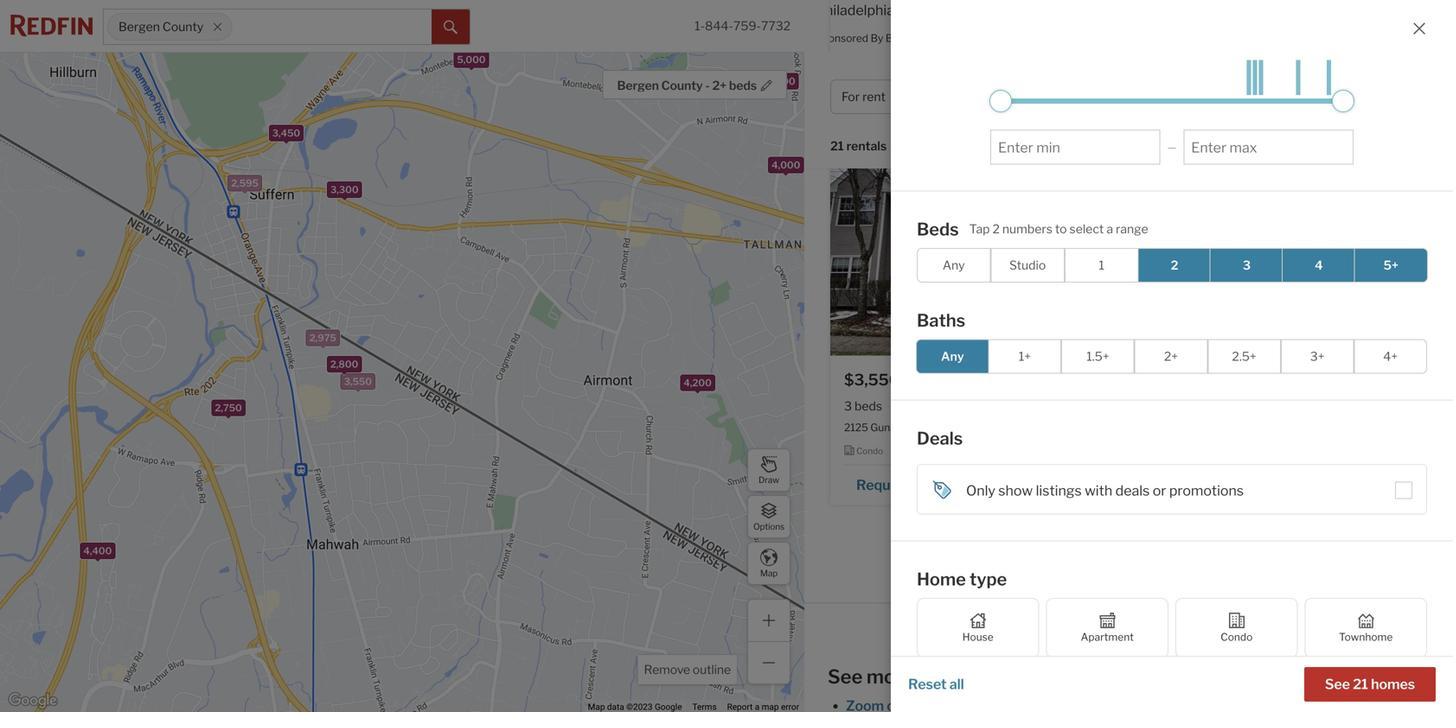 Task type: locate. For each thing, give the bounding box(es) containing it.
1 ft from the left
[[984, 399, 993, 414]]

2 horizontal spatial beds
[[1159, 399, 1187, 414]]

beds down $2,750
[[1159, 399, 1187, 414]]

2.5+
[[1232, 349, 1256, 364]]

recommended
[[939, 139, 1026, 153]]

0 horizontal spatial nj
[[975, 421, 987, 434]]

sq up 2125 gunston ct, mahwah, nj 07430
[[968, 399, 981, 414]]

nj up filters at the right
[[1315, 45, 1327, 58]]

request a tour button for (201) 779-8204
[[844, 471, 971, 497]]

House checkbox
[[917, 599, 1039, 659]]

21 down townhome
[[1353, 676, 1368, 693]]

0 horizontal spatial sq
[[968, 399, 981, 414]]

759-
[[733, 18, 761, 33]]

viewing
[[1034, 596, 1079, 611]]

0 horizontal spatial ft
[[984, 399, 993, 414]]

0 horizontal spatial 2+
[[712, 78, 727, 93]]

mahwah,
[[1269, 45, 1313, 58], [930, 421, 973, 434]]

1 down select
[[1099, 258, 1104, 273]]

1 horizontal spatial favorite button checkbox
[[1388, 370, 1411, 392]]

Any checkbox
[[917, 248, 991, 283]]

/mo for $3,550
[[900, 371, 929, 390]]

1 vertical spatial 2
[[1171, 258, 1178, 273]]

type inside home type button
[[1054, 89, 1080, 104]]

Any radio
[[916, 339, 989, 374]]

2 inside checkbox
[[1171, 258, 1178, 273]]

a for (845) 554-9462
[[1218, 477, 1226, 494]]

1 sq from the left
[[968, 399, 981, 414]]

county down booking.com on the top
[[901, 70, 967, 93]]

of right end
[[1115, 620, 1126, 634]]

1 /mo from the left
[[900, 371, 929, 390]]

2+ bd / 0+ ba button
[[1120, 80, 1236, 114]]

bergen county - 2+ beds button
[[602, 70, 787, 99]]

1 horizontal spatial ft
[[1270, 399, 1279, 414]]

(201) 788-1042 link
[[1277, 93, 1411, 122]]

1 horizontal spatial county
[[661, 78, 703, 93]]

0 horizontal spatial see
[[828, 665, 863, 689]]

2.5+ radio
[[1208, 339, 1281, 374]]

home type up house option
[[917, 569, 1007, 590]]

0 horizontal spatial 2
[[992, 222, 1000, 237]]

request a tour for (201) 779-8204
[[856, 477, 952, 494]]

beds
[[729, 78, 757, 93], [854, 399, 882, 414], [1159, 399, 1187, 414]]

bergen down by
[[830, 70, 897, 93]]

0 horizontal spatial condo
[[856, 446, 883, 456]]

1 horizontal spatial nj
[[1315, 45, 1327, 58]]

a right ba on the top right of the page
[[1220, 101, 1227, 118]]

of up end of results at bottom right
[[1120, 596, 1132, 611]]

1 favorite button image from the left
[[1083, 370, 1105, 392]]

range
[[1116, 222, 1148, 237]]

2+ for 2+ bd / 0+ ba
[[1131, 89, 1145, 104]]

(845)
[[1291, 477, 1328, 494]]

0 vertical spatial 3
[[1243, 258, 1251, 273]]

request a tour
[[1162, 101, 1257, 118], [856, 477, 952, 494], [1161, 477, 1256, 494]]

type
[[1054, 89, 1080, 104], [970, 569, 1007, 590]]

0 horizontal spatial homes
[[918, 665, 979, 689]]

1 vertical spatial option group
[[916, 339, 1427, 374]]

beds for $3,550
[[854, 399, 882, 414]]

— right bath
[[1240, 399, 1251, 414]]

1 horizontal spatial — sq ft
[[1240, 399, 1279, 414]]

1 horizontal spatial see
[[1325, 676, 1350, 693]]

bergen left -
[[617, 78, 659, 93]]

only show listings with deals or promotions
[[966, 483, 1244, 499]]

2+ left bd
[[1131, 89, 1145, 104]]

2 down $2,750
[[1149, 399, 1157, 414]]

a
[[1220, 101, 1227, 118], [1106, 222, 1113, 237], [914, 477, 922, 494], [1218, 477, 1226, 494]]

see
[[828, 665, 863, 689], [1325, 676, 1350, 693]]

1 horizontal spatial 2+
[[1131, 89, 1145, 104]]

2 vertical spatial option group
[[917, 599, 1427, 659]]

3+
[[1310, 349, 1325, 364]]

0 vertical spatial home type
[[1018, 89, 1080, 104]]

4,200
[[684, 378, 712, 389]]

2 favorite button checkbox from the left
[[1388, 370, 1411, 392]]

1 right •
[[1336, 89, 1342, 104]]

4+
[[1383, 349, 1398, 364]]

bergen
[[118, 19, 160, 34], [830, 70, 897, 93], [617, 78, 659, 93]]

(201) 788-1042
[[1295, 101, 1399, 118]]

2+
[[712, 78, 727, 93], [1131, 89, 1145, 104], [1164, 349, 1178, 364]]

request
[[1162, 101, 1217, 118], [856, 477, 911, 494], [1161, 477, 1216, 494]]

reset all
[[908, 676, 964, 693]]

favorite button checkbox down "4+"
[[1388, 370, 1411, 392]]

0 horizontal spatial (201)
[[989, 477, 1023, 494]]

1 vertical spatial any
[[941, 349, 964, 364]]

home type right minimum price slider
[[1018, 89, 1080, 104]]

options
[[753, 522, 785, 532]]

mountain
[[1203, 45, 1249, 58]]

condo
[[856, 446, 883, 456], [1221, 631, 1253, 644]]

— for $3,550 /mo
[[953, 399, 964, 414]]

2 favorite button image from the left
[[1388, 370, 1411, 392]]

county
[[163, 19, 204, 34], [901, 70, 967, 93], [661, 78, 703, 93]]

photos button
[[1315, 142, 1385, 169]]

21
[[830, 139, 844, 153], [1353, 676, 1368, 693]]

1 checkbox
[[1065, 248, 1138, 283]]

see left more
[[828, 665, 863, 689]]

2 horizontal spatial bergen
[[830, 70, 897, 93]]

(201)
[[1295, 101, 1329, 118], [989, 477, 1023, 494]]

county left -
[[661, 78, 703, 93]]

Enter max text field
[[1191, 139, 1346, 156]]

condo down all)
[[1221, 631, 1253, 644]]

1 horizontal spatial beds
[[854, 399, 882, 414]]

— sq ft for $3,550 /mo
[[953, 399, 993, 414]]

tour left (845)
[[1229, 477, 1256, 494]]

0 horizontal spatial mahwah,
[[930, 421, 973, 434]]

2 right tap
[[992, 222, 1000, 237]]

mahwah, right "rd,"
[[1269, 45, 1313, 58]]

0 horizontal spatial 3
[[844, 399, 852, 414]]

home type button
[[1006, 80, 1113, 114]]

photo of 119 2nd st unit b, mahwah, nj 07430 image
[[1136, 143, 1424, 356]]

— sq ft for $2,750 /mo
[[1240, 399, 1279, 414]]

07430
[[1329, 45, 1363, 58], [990, 421, 1024, 434]]

a left range
[[1106, 222, 1113, 237]]

Townhome checkbox
[[1305, 599, 1427, 659]]

2 — sq ft from the left
[[1240, 399, 1279, 414]]

more
[[867, 665, 914, 689]]

2
[[992, 222, 1000, 237], [1171, 258, 1178, 273], [1149, 399, 1157, 414]]

1 horizontal spatial home
[[1018, 89, 1052, 104]]

0 horizontal spatial beds
[[729, 78, 757, 93]]

map region
[[0, 5, 855, 713]]

ft right bath
[[1270, 399, 1279, 414]]

type up house option
[[970, 569, 1007, 590]]

1 horizontal spatial home type
[[1018, 89, 1080, 104]]

bergen for bergen county - 2+ beds
[[617, 78, 659, 93]]

/mo for $2,750
[[1204, 371, 1233, 390]]

21 rentals
[[830, 139, 887, 153]]

home type
[[1018, 89, 1080, 104], [917, 569, 1007, 590]]

deals
[[917, 428, 963, 449]]

remove 2+ bd / 0+ ba image
[[1213, 92, 1223, 102]]

favorite button image
[[1083, 370, 1105, 392], [1388, 370, 1411, 392]]

home up house option
[[917, 569, 966, 590]]

1.5+ radio
[[1061, 339, 1134, 374]]

2 horizontal spatial county
[[901, 70, 967, 93]]

1 horizontal spatial 07430
[[1329, 45, 1363, 58]]

0 vertical spatial mahwah,
[[1269, 45, 1313, 58]]

all filters • 1
[[1275, 89, 1342, 104]]

bergen left remove bergen county icon
[[118, 19, 160, 34]]

county inside button
[[661, 78, 703, 93]]

homes
[[918, 665, 979, 689], [1371, 676, 1415, 693]]

0 horizontal spatial bergen
[[118, 19, 160, 34]]

ba
[[1190, 89, 1204, 104]]

1-844-759-7732 link
[[695, 18, 791, 33]]

0 horizontal spatial county
[[163, 19, 204, 34]]

1 horizontal spatial bergen
[[617, 78, 659, 93]]

2,595
[[231, 178, 259, 189]]

0 horizontal spatial favorite button image
[[1083, 370, 1105, 392]]

(201) left 779-
[[989, 477, 1023, 494]]

beds inside button
[[729, 78, 757, 93]]

type left for
[[1054, 89, 1080, 104]]

2+ inside 2+ bd / 0+ ba button
[[1131, 89, 1145, 104]]

0 horizontal spatial 21
[[830, 139, 844, 153]]

favorite button checkbox
[[1083, 370, 1105, 392], [1388, 370, 1411, 392]]

— sq ft
[[953, 399, 993, 414], [1240, 399, 1279, 414]]

any
[[943, 258, 965, 273], [941, 349, 964, 364]]

0 vertical spatial nj
[[1315, 45, 1327, 58]]

3 checkbox
[[1210, 248, 1284, 283]]

ft
[[984, 399, 993, 414], [1270, 399, 1279, 414]]

1 horizontal spatial 21
[[1353, 676, 1368, 693]]

bergen county
[[118, 19, 204, 34]]

— for $2,750 /mo
[[1240, 399, 1251, 414]]

0 horizontal spatial /mo
[[900, 371, 929, 390]]

788-
[[1332, 101, 1364, 118]]

1 horizontal spatial 3
[[1243, 258, 1251, 273]]

1 — sq ft from the left
[[953, 399, 993, 414]]

2 horizontal spatial 2
[[1171, 258, 1178, 273]]

0 horizontal spatial favorite button checkbox
[[1083, 370, 1105, 392]]

2 horizontal spatial 2+
[[1164, 349, 1178, 364]]

— down 2+ bd / 0+ ba
[[1167, 141, 1177, 154]]

1 horizontal spatial sq
[[1254, 399, 1268, 414]]

3 inside checkbox
[[1243, 258, 1251, 273]]

1 vertical spatial (201)
[[989, 477, 1023, 494]]

/mo up bath
[[1204, 371, 1233, 390]]

07430 up 'show'
[[990, 421, 1024, 434]]

favorite button image down 1.5+
[[1083, 370, 1105, 392]]

0 horizontal spatial 07430
[[990, 421, 1024, 434]]

for rent button
[[830, 80, 919, 114]]

favorite button image down "4+"
[[1388, 370, 1411, 392]]

0 vertical spatial any
[[943, 258, 965, 273]]

any down beds
[[943, 258, 965, 273]]

1 horizontal spatial /mo
[[1204, 371, 1233, 390]]

1 horizontal spatial type
[[1054, 89, 1080, 104]]

21 left rentals
[[830, 139, 844, 153]]

/mo
[[900, 371, 929, 390], [1204, 371, 1233, 390]]

draw button
[[747, 449, 791, 492]]

1 vertical spatial 07430
[[990, 421, 1024, 434]]

1 vertical spatial type
[[970, 569, 1007, 590]]

of
[[1120, 596, 1132, 611], [1115, 620, 1126, 634]]

1 horizontal spatial condo
[[1221, 631, 1253, 644]]

2 sq from the left
[[1254, 399, 1268, 414]]

a right or
[[1218, 477, 1226, 494]]

beds right -
[[729, 78, 757, 93]]

mahwah, right 'ct,'
[[930, 421, 973, 434]]

0 vertical spatial 2
[[992, 222, 1000, 237]]

4 checkbox
[[1282, 248, 1356, 283]]

— sq ft right bath
[[1240, 399, 1279, 414]]

3 right 2 checkbox
[[1243, 258, 1251, 273]]

0 horizontal spatial home type
[[917, 569, 1007, 590]]

1 vertical spatial 3
[[844, 399, 852, 414]]

county for bergen county apartments for rent
[[901, 70, 967, 93]]

1 vertical spatial condo
[[1221, 631, 1253, 644]]

2 /mo from the left
[[1204, 371, 1233, 390]]

promotions
[[1169, 483, 1244, 499]]

3 up 2125
[[844, 399, 852, 414]]

— right baths
[[953, 399, 964, 414]]

maximum price slider
[[1332, 90, 1354, 112]]

any down 'baths'
[[941, 349, 964, 364]]

1 horizontal spatial 2
[[1149, 399, 1157, 414]]

1 horizontal spatial homes
[[1371, 676, 1415, 693]]

2+ up $2,750
[[1164, 349, 1178, 364]]

sq right bath
[[1254, 399, 1268, 414]]

(201) left •
[[1295, 101, 1329, 118]]

favorite button image for $2,750 /mo
[[1388, 370, 1411, 392]]

0 vertical spatial (201)
[[1295, 101, 1329, 118]]

numbers
[[1002, 222, 1052, 237]]

1 vertical spatial nj
[[975, 421, 987, 434]]

studio
[[1009, 258, 1046, 273]]

0 horizontal spatial —
[[953, 399, 964, 414]]

1 horizontal spatial mahwah,
[[1269, 45, 1313, 58]]

2 ft from the left
[[1270, 399, 1279, 414]]

2 left the 3 checkbox
[[1171, 258, 1178, 273]]

— sq ft up 2125 gunston ct, mahwah, nj 07430
[[953, 399, 993, 414]]

0 vertical spatial type
[[1054, 89, 1080, 104]]

2+ inside 2+ radio
[[1164, 349, 1178, 364]]

1 horizontal spatial (201)
[[1295, 101, 1329, 118]]

county for bergen county - 2+ beds
[[661, 78, 703, 93]]

beds for $2,750
[[1159, 399, 1187, 414]]

0 vertical spatial home
[[1018, 89, 1052, 104]]

home inside home type button
[[1018, 89, 1052, 104]]

rent
[[1115, 70, 1159, 93]]

condo down 2125
[[856, 446, 883, 456]]

tour
[[1230, 101, 1257, 118], [924, 477, 952, 494], [1229, 477, 1256, 494]]

price image
[[971, 92, 988, 102]]

nj right deals
[[975, 421, 987, 434]]

photo of 2125 gunston ct, mahwah, nj 07430 image
[[830, 143, 1119, 356]]

4+ radio
[[1354, 339, 1427, 374]]

county left remove bergen county icon
[[163, 19, 204, 34]]

beds up 2125
[[854, 399, 882, 414]]

home right minimum price slider
[[1018, 89, 1052, 104]]

see down townhome
[[1325, 676, 1350, 693]]

tour right remove 2+ bd / 0+ ba icon
[[1230, 101, 1257, 118]]

homes inside button
[[1371, 676, 1415, 693]]

homes for see 21 homes
[[1371, 676, 1415, 693]]

1 vertical spatial 21
[[1353, 676, 1368, 693]]

1 favorite button checkbox from the left
[[1083, 370, 1105, 392]]

0 vertical spatial 21
[[830, 139, 844, 153]]

all filters • 1 button
[[1243, 80, 1353, 114]]

1 horizontal spatial favorite button image
[[1388, 370, 1411, 392]]

option group
[[917, 248, 1428, 283], [916, 339, 1427, 374], [917, 599, 1427, 659]]

request for (845) 554-9462
[[1161, 477, 1216, 494]]

a down deals
[[914, 477, 922, 494]]

gunston
[[870, 421, 912, 434]]

see inside button
[[1325, 676, 1350, 693]]

2125 gunston ct, mahwah, nj 07430
[[844, 421, 1024, 434]]

0 horizontal spatial home
[[917, 569, 966, 590]]

option group containing house
[[917, 599, 1427, 659]]

ft up 2125 gunston ct, mahwah, nj 07430
[[984, 399, 993, 414]]

2 horizontal spatial —
[[1240, 399, 1251, 414]]

favorite button checkbox down 1.5+
[[1083, 370, 1105, 392]]

•
[[1330, 89, 1334, 104]]

2+ for 2+ radio
[[1164, 349, 1178, 364]]

3 for 3 beds
[[844, 399, 852, 414]]

apartments
[[971, 70, 1081, 93]]

tap
[[969, 222, 990, 237]]

07430 up •
[[1329, 45, 1363, 58]]

/mo up 2.5 baths
[[900, 371, 929, 390]]

tour for (845) 554-9462
[[1229, 477, 1256, 494]]

2+ right -
[[712, 78, 727, 93]]

tour left only
[[924, 477, 952, 494]]

2 vertical spatial 2
[[1149, 399, 1157, 414]]

condo inside checkbox
[[1221, 631, 1253, 644]]

0 horizontal spatial — sq ft
[[953, 399, 993, 414]]

3 beds
[[844, 399, 882, 414]]

bergen inside bergen county - 2+ beds button
[[617, 78, 659, 93]]



Task type: describe. For each thing, give the bounding box(es) containing it.
$3,550
[[844, 371, 900, 390]]

remove outline button
[[638, 656, 737, 685]]

1.5+
[[1087, 349, 1109, 364]]

remove bergen county image
[[212, 22, 223, 32]]

(201) for (201) 779-8204
[[989, 477, 1023, 494]]

(download
[[1143, 596, 1203, 611]]

option group for home type
[[917, 599, 1427, 659]]

a for (201) 779-8204
[[914, 477, 922, 494]]

/
[[1165, 89, 1169, 104]]

all
[[949, 676, 964, 693]]

homes for see more homes
[[918, 665, 979, 689]]

all
[[1275, 89, 1290, 104]]

for
[[842, 89, 860, 104]]

21 inside button
[[1353, 676, 1368, 693]]

2,975
[[309, 332, 336, 344]]

3+ radio
[[1281, 339, 1354, 374]]

bergen for bergen county apartments for rent
[[830, 70, 897, 93]]

1 vertical spatial home type
[[917, 569, 1007, 590]]

1+ radio
[[988, 339, 1061, 374]]

options button
[[747, 496, 791, 539]]

bergen county apartments for rent
[[830, 70, 1159, 93]]

request a tour for (201) 788-1042
[[1162, 101, 1257, 118]]

only
[[966, 483, 995, 499]]

Enter min text field
[[998, 139, 1153, 156]]

(845) 554-9462
[[1291, 477, 1400, 494]]

1 vertical spatial mahwah,
[[930, 421, 973, 434]]

for
[[1085, 70, 1111, 93]]

reset
[[908, 676, 947, 693]]

3 for 3
[[1243, 258, 1251, 273]]

0 horizontal spatial type
[[970, 569, 1007, 590]]

townhome
[[1339, 631, 1393, 644]]

1-844-759-7732
[[695, 18, 791, 33]]

favorite button checkbox for $3,550 /mo
[[1083, 370, 1105, 392]]

6,500
[[767, 76, 795, 87]]

tour for (201) 788-1042
[[1230, 101, 1257, 118]]

baths
[[912, 399, 944, 414]]

show
[[998, 483, 1033, 499]]

0 vertical spatial option group
[[917, 248, 1428, 283]]

see for see more homes
[[828, 665, 863, 689]]

request for (201) 779-8204
[[856, 477, 911, 494]]

see more homes
[[828, 665, 979, 689]]

sponsored
[[816, 32, 868, 44]]

5,000
[[457, 54, 486, 65]]

1 left bath
[[1197, 399, 1202, 414]]

bergen county - 2+ beds
[[617, 78, 757, 93]]

filters
[[1293, 89, 1327, 104]]

green
[[1171, 45, 1201, 58]]

3,300
[[330, 184, 359, 196]]

favorite button checkbox for $2,750 /mo
[[1388, 370, 1411, 392]]

1 inside button
[[1336, 89, 1342, 104]]

1 vertical spatial home
[[917, 569, 966, 590]]

reset all button
[[908, 668, 964, 702]]

philadelphia
[[816, 2, 894, 18]]

2.5
[[892, 399, 909, 414]]

2 for 2 beds
[[1149, 399, 1157, 414]]

2 checkbox
[[1138, 248, 1211, 283]]

photos
[[1318, 143, 1365, 160]]

0 vertical spatial condo
[[856, 446, 883, 456]]

listings
[[1036, 483, 1082, 499]]

county for bergen county
[[163, 19, 204, 34]]

$2,750
[[1149, 371, 1204, 390]]

request for (201) 788-1042
[[1162, 101, 1217, 118]]

request a tour for (845) 554-9462
[[1161, 477, 1256, 494]]

philadelphia link
[[816, 1, 1134, 20]]

2.5 baths
[[892, 399, 944, 414]]

bath
[[1205, 399, 1230, 414]]

see for see 21 homes
[[1325, 676, 1350, 693]]

any for studio
[[943, 258, 965, 273]]

with
[[1085, 483, 1112, 499]]

results
[[1129, 620, 1167, 634]]

rd,
[[1252, 45, 1267, 58]]

request a tour button for (201) 788-1042
[[1149, 95, 1277, 121]]

1 bath
[[1197, 399, 1230, 414]]

1+
[[1019, 349, 1031, 364]]

-
[[705, 78, 710, 93]]

1 inside option
[[1099, 258, 1104, 273]]

2125
[[844, 421, 868, 434]]

ct,
[[914, 421, 927, 434]]

2+ inside bergen county - 2+ beds button
[[712, 78, 727, 93]]

remove outline
[[644, 663, 731, 678]]

home type inside button
[[1018, 89, 1080, 104]]

2+ radio
[[1134, 339, 1208, 374]]

0 vertical spatial of
[[1120, 596, 1132, 611]]

2,800
[[330, 359, 358, 370]]

3,550
[[344, 376, 372, 388]]

1 vertical spatial of
[[1115, 620, 1126, 634]]

8204
[[1057, 477, 1094, 494]]

5+ checkbox
[[1354, 248, 1428, 283]]

rentals
[[846, 139, 887, 153]]

tap 2 numbers to select a range
[[969, 222, 1148, 237]]

any for 1+
[[941, 349, 964, 364]]

1 horizontal spatial —
[[1167, 141, 1177, 154]]

387 green mountain rd, mahwah, nj 07430
[[1149, 45, 1363, 58]]

1-
[[695, 18, 705, 33]]

(201) for (201) 788-1042
[[1295, 101, 1329, 118]]

2 beds
[[1149, 399, 1187, 414]]

4
[[1315, 258, 1323, 273]]

tour for (201) 779-8204
[[924, 477, 952, 494]]

recommended button
[[936, 138, 1040, 154]]

remove
[[644, 663, 690, 678]]

(845) 554-9462 link
[[1274, 469, 1411, 498]]

all)
[[1206, 596, 1224, 611]]

7732
[[761, 18, 791, 33]]

by
[[871, 32, 883, 44]]

a for (201) 788-1042
[[1220, 101, 1227, 118]]

end of results
[[1090, 620, 1167, 634]]

Condo checkbox
[[1175, 599, 1298, 659]]

(201) 779-8204
[[989, 477, 1094, 494]]

1 up end of results at bottom right
[[1135, 596, 1140, 611]]

sponsored by booking.com
[[816, 32, 949, 44]]

$2,750 /mo
[[1149, 371, 1233, 390]]

viewing page 1 of 1 (download all)
[[1034, 596, 1224, 611]]

favorite button image for $3,550 /mo
[[1083, 370, 1105, 392]]

4,400
[[83, 546, 112, 557]]

google image
[[4, 690, 61, 713]]

2+ bd / 0+ ba
[[1131, 89, 1204, 104]]

779-
[[1025, 477, 1057, 494]]

5+
[[1383, 258, 1399, 273]]

bergen for bergen county
[[118, 19, 160, 34]]

request a tour button for (845) 554-9462
[[1149, 471, 1274, 497]]

2 for 2 checkbox
[[1171, 258, 1178, 273]]

apartment
[[1081, 631, 1134, 644]]

booking.com
[[886, 32, 949, 44]]

3,450
[[272, 128, 300, 139]]

0 vertical spatial 07430
[[1329, 45, 1363, 58]]

ft for $2,750 /mo
[[1270, 399, 1279, 414]]

Apartment checkbox
[[1046, 599, 1168, 659]]

to
[[1055, 222, 1067, 237]]

sq for $3,550 /mo
[[968, 399, 981, 414]]

1 right page
[[1112, 596, 1118, 611]]

submit search image
[[444, 21, 458, 34]]

(201) 779-8204 link
[[971, 469, 1105, 498]]

see 21 homes
[[1325, 676, 1415, 693]]

see 21 homes button
[[1304, 668, 1436, 702]]

554-
[[1331, 477, 1364, 494]]

option group for baths
[[916, 339, 1427, 374]]

map
[[760, 568, 778, 579]]

minimum price slider
[[989, 90, 1012, 112]]

rent
[[862, 89, 886, 104]]

sq for $2,750 /mo
[[1254, 399, 1268, 414]]

9462
[[1364, 477, 1400, 494]]

beds
[[917, 219, 959, 240]]

bd
[[1148, 89, 1163, 104]]

Studio checkbox
[[991, 248, 1065, 283]]

end
[[1090, 620, 1112, 634]]

ft for $3,550 /mo
[[984, 399, 993, 414]]



Task type: vqa. For each thing, say whether or not it's contained in the screenshot.
rightmost — Sq Ft
yes



